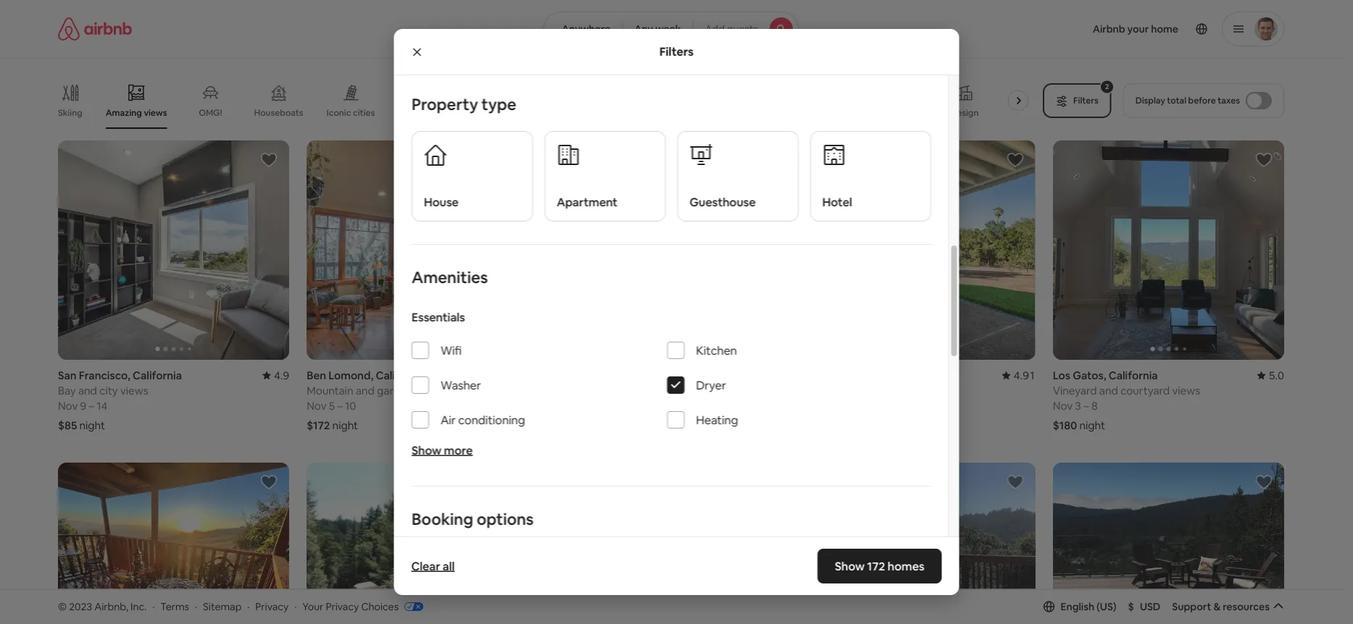 Task type: locate. For each thing, give the bounding box(es) containing it.
2 privacy from the left
[[326, 601, 359, 614]]

show for show map
[[638, 537, 664, 550]]

privacy left your
[[255, 601, 289, 614]]

views inside los gatos, california vineyard and courtyard views nov 3 – 8 $180 night
[[1173, 384, 1201, 398]]

· left privacy link
[[247, 601, 250, 614]]

views inside 'san francisco, california bay and city views nov 9 – 14 $85 night'
[[120, 384, 148, 398]]

$180
[[1053, 419, 1077, 433]]

© 2023 airbnb, inc. ·
[[58, 601, 155, 614]]

english
[[1061, 601, 1095, 614]]

4.91 out of 5 average rating image
[[1002, 369, 1036, 383]]

· right terms link
[[195, 601, 197, 614]]

add guests
[[705, 22, 758, 36]]

show left more
[[411, 444, 441, 459]]

3 california from the left
[[1109, 369, 1158, 383]]

and inside ben lomond, california mountain and garden views nov 5 – 10 $172 night
[[356, 384, 375, 398]]

3 – from the left
[[1084, 399, 1089, 413]]

night inside los gatos, california vineyard and courtyard views nov 3 – 8 $180 night
[[1080, 419, 1106, 433]]

1 california from the left
[[133, 369, 182, 383]]

1 horizontal spatial nov
[[307, 399, 327, 413]]

los gatos, california vineyard and courtyard views nov 3 – 8 $180 night
[[1053, 369, 1201, 433]]

2 horizontal spatial and
[[1100, 384, 1119, 398]]

add to wishlist: san jose, california image
[[260, 474, 278, 492]]

add to wishlist: boulder creek, california image
[[509, 474, 527, 492]]

display total before taxes button
[[1123, 83, 1285, 118]]

washer
[[440, 379, 481, 393]]

any week
[[635, 22, 681, 36]]

–
[[89, 399, 94, 413], [337, 399, 343, 413], [1084, 399, 1089, 413]]

amazing left pools
[[1008, 107, 1045, 119]]

1 and from the left
[[78, 384, 97, 398]]

views inside ben lomond, california mountain and garden views nov 5 – 10 $172 night
[[415, 384, 443, 398]]

0 horizontal spatial privacy
[[255, 601, 289, 614]]

2 nov from the left
[[307, 399, 327, 413]]

nov for mountain
[[307, 399, 327, 413]]

filters
[[660, 44, 694, 59]]

california right francisco, in the left of the page
[[133, 369, 182, 383]]

profile element
[[816, 0, 1285, 58]]

None search field
[[544, 12, 799, 46]]

show more
[[411, 444, 473, 459]]

display total before taxes
[[1136, 95, 1240, 106]]

add to wishlist: los gatos, california image
[[1256, 152, 1273, 169]]

your privacy choices
[[303, 601, 399, 614]]

property
[[411, 94, 478, 115]]

mountain
[[307, 384, 353, 398]]

·
[[152, 601, 155, 614], [195, 601, 197, 614], [247, 601, 250, 614], [294, 601, 297, 614]]

amazing views
[[106, 107, 167, 118]]

0 horizontal spatial nov
[[58, 399, 78, 413]]

english (us)
[[1061, 601, 1117, 614]]

design
[[951, 107, 979, 119]]

$85
[[58, 419, 77, 433]]

and
[[78, 384, 97, 398], [356, 384, 375, 398], [1100, 384, 1119, 398]]

2 vertical spatial show
[[835, 559, 865, 574]]

california for garden
[[376, 369, 425, 383]]

add to wishlist: los altos hills, california image
[[1007, 152, 1024, 169]]

night inside 'san francisco, california bay and city views nov 9 – 14 $85 night'
[[79, 419, 105, 433]]

and inside los gatos, california vineyard and courtyard views nov 3 – 8 $180 night
[[1100, 384, 1119, 398]]

0 horizontal spatial –
[[89, 399, 94, 413]]

airbnb,
[[94, 601, 128, 614]]

taxes
[[1218, 95, 1240, 106]]

0 vertical spatial show
[[411, 444, 441, 459]]

heating
[[696, 413, 738, 428]]

2 – from the left
[[337, 399, 343, 413]]

1 horizontal spatial privacy
[[326, 601, 359, 614]]

hotel button
[[810, 131, 931, 222]]

california
[[133, 369, 182, 383], [376, 369, 425, 383], [1109, 369, 1158, 383]]

and for lomond,
[[356, 384, 375, 398]]

and inside 'san francisco, california bay and city views nov 9 – 14 $85 night'
[[78, 384, 97, 398]]

8
[[1092, 399, 1098, 413]]

2 horizontal spatial show
[[835, 559, 865, 574]]

garden
[[377, 384, 413, 398]]

4.91
[[1014, 369, 1036, 383]]

privacy link
[[255, 601, 289, 614]]

kitchen
[[696, 344, 737, 359]]

california up courtyard
[[1109, 369, 1158, 383]]

show left 172
[[835, 559, 865, 574]]

2 horizontal spatial california
[[1109, 369, 1158, 383]]

terms · sitemap · privacy ·
[[160, 601, 297, 614]]

house button
[[411, 131, 533, 222]]

– right 5
[[337, 399, 343, 413]]

and down the lomond,
[[356, 384, 375, 398]]

3 and from the left
[[1100, 384, 1119, 398]]

views right city in the left bottom of the page
[[120, 384, 148, 398]]

14
[[97, 399, 107, 413]]

night inside ben lomond, california mountain and garden views nov 5 – 10 $172 night
[[332, 419, 358, 433]]

– inside ben lomond, california mountain and garden views nov 5 – 10 $172 night
[[337, 399, 343, 413]]

9
[[80, 399, 86, 413]]

night for 8
[[1080, 419, 1106, 433]]

amazing right skiing
[[106, 107, 142, 118]]

and down gatos,
[[1100, 384, 1119, 398]]

2 horizontal spatial nov
[[1053, 399, 1073, 413]]

california inside 'san francisco, california bay and city views nov 9 – 14 $85 night'
[[133, 369, 182, 383]]

more
[[444, 444, 473, 459]]

courtyard
[[1121, 384, 1170, 398]]

amenities
[[411, 268, 488, 288]]

night down the 8
[[1080, 419, 1106, 433]]

5.0
[[1269, 369, 1285, 383]]

nov left 5
[[307, 399, 327, 413]]

$
[[1129, 601, 1135, 614]]

privacy right your
[[326, 601, 359, 614]]

night down 9
[[79, 419, 105, 433]]

group
[[58, 72, 1069, 129], [58, 141, 289, 360], [307, 141, 538, 360], [556, 141, 787, 360], [804, 141, 1036, 360], [1053, 141, 1285, 360], [58, 463, 289, 625], [307, 463, 538, 625], [556, 463, 787, 625], [804, 463, 1036, 625], [1053, 463, 1285, 625]]

0 horizontal spatial california
[[133, 369, 182, 383]]

1 horizontal spatial and
[[356, 384, 375, 398]]

show inside button
[[638, 537, 664, 550]]

2 night from the left
[[332, 419, 358, 433]]

– inside 'san francisco, california bay and city views nov 9 – 14 $85 night'
[[89, 399, 94, 413]]

0 horizontal spatial and
[[78, 384, 97, 398]]

2 horizontal spatial night
[[1080, 419, 1106, 433]]

– inside los gatos, california vineyard and courtyard views nov 3 – 8 $180 night
[[1084, 399, 1089, 413]]

clear all
[[411, 559, 455, 574]]

conditioning
[[458, 413, 525, 428]]

nov inside 'san francisco, california bay and city views nov 9 – 14 $85 night'
[[58, 399, 78, 413]]

california inside los gatos, california vineyard and courtyard views nov 3 – 8 $180 night
[[1109, 369, 1158, 383]]

0 horizontal spatial show
[[411, 444, 441, 459]]

3 night from the left
[[1080, 419, 1106, 433]]

1 horizontal spatial night
[[332, 419, 358, 433]]

any week button
[[622, 12, 694, 46]]

views
[[144, 107, 167, 118], [120, 384, 148, 398], [415, 384, 443, 398], [1173, 384, 1201, 398]]

0 horizontal spatial night
[[79, 419, 105, 433]]

support & resources button
[[1173, 601, 1285, 614]]

1 horizontal spatial california
[[376, 369, 425, 383]]

1 nov from the left
[[58, 399, 78, 413]]

3 nov from the left
[[1053, 399, 1073, 413]]

san
[[58, 369, 77, 383]]

privacy
[[255, 601, 289, 614], [326, 601, 359, 614]]

inc.
[[131, 601, 147, 614]]

1 horizontal spatial show
[[638, 537, 664, 550]]

views for san francisco, california bay and city views nov 9 – 14 $85 night
[[120, 384, 148, 398]]

any
[[635, 22, 653, 36]]

california up garden
[[376, 369, 425, 383]]

1 night from the left
[[79, 419, 105, 433]]

nov inside los gatos, california vineyard and courtyard views nov 3 – 8 $180 night
[[1053, 399, 1073, 413]]

2 · from the left
[[195, 601, 197, 614]]

1 horizontal spatial –
[[337, 399, 343, 413]]

gatos,
[[1073, 369, 1107, 383]]

sitemap link
[[203, 601, 242, 614]]

amazing
[[106, 107, 142, 118], [1008, 107, 1045, 119]]

and up 9
[[78, 384, 97, 398]]

nov down bay
[[58, 399, 78, 413]]

los
[[1053, 369, 1071, 383]]

show left map at the bottom
[[638, 537, 664, 550]]

iconic
[[327, 107, 351, 118]]

views right courtyard
[[1173, 384, 1201, 398]]

nov inside ben lomond, california mountain and garden views nov 5 – 10 $172 night
[[307, 399, 327, 413]]

views for ben lomond, california mountain and garden views nov 5 – 10 $172 night
[[415, 384, 443, 398]]

4 · from the left
[[294, 601, 297, 614]]

add to wishlist: ben lomond, california image
[[1256, 474, 1273, 492]]

– right 9
[[89, 399, 94, 413]]

1 horizontal spatial amazing
[[1008, 107, 1045, 119]]

0 horizontal spatial amazing
[[106, 107, 142, 118]]

clear all button
[[404, 552, 462, 581]]

nov left 3
[[1053, 399, 1073, 413]]

california inside ben lomond, california mountain and garden views nov 5 – 10 $172 night
[[376, 369, 425, 383]]

night down 10
[[332, 419, 358, 433]]

3 · from the left
[[247, 601, 250, 614]]

2 and from the left
[[356, 384, 375, 398]]

anywhere
[[562, 22, 611, 36]]

– for 14
[[89, 399, 94, 413]]

1 – from the left
[[89, 399, 94, 413]]

total
[[1167, 95, 1187, 106]]

ben
[[307, 369, 326, 383]]

· right "inc."
[[152, 601, 155, 614]]

– right 3
[[1084, 399, 1089, 413]]

2 horizontal spatial –
[[1084, 399, 1089, 413]]

views right garden
[[415, 384, 443, 398]]

· left your
[[294, 601, 297, 614]]

night
[[79, 419, 105, 433], [332, 419, 358, 433], [1080, 419, 1106, 433]]

none search field containing anywhere
[[544, 12, 799, 46]]

1 vertical spatial show
[[638, 537, 664, 550]]

clear
[[411, 559, 440, 574]]

4.9 out of 5 average rating image
[[262, 369, 289, 383]]

show
[[411, 444, 441, 459], [638, 537, 664, 550], [835, 559, 865, 574]]

2 california from the left
[[376, 369, 425, 383]]

and for gatos,
[[1100, 384, 1119, 398]]



Task type: vqa. For each thing, say whether or not it's contained in the screenshot.
Hotel
yes



Task type: describe. For each thing, give the bounding box(es) containing it.
california for courtyard
[[1109, 369, 1158, 383]]

(us)
[[1097, 601, 1117, 614]]

house
[[424, 195, 458, 210]]

mansions
[[463, 107, 501, 119]]

wifi
[[440, 344, 462, 359]]

amazing for amazing views
[[106, 107, 142, 118]]

skiing
[[58, 107, 83, 119]]

dryer
[[696, 379, 726, 393]]

week
[[656, 22, 681, 36]]

add guests button
[[693, 12, 799, 46]]

lomond,
[[329, 369, 374, 383]]

– for 10
[[337, 399, 343, 413]]

1 privacy from the left
[[255, 601, 289, 614]]

choices
[[361, 601, 399, 614]]

type
[[481, 94, 516, 115]]

pools
[[1046, 107, 1069, 119]]

houseboats
[[254, 107, 303, 118]]

cabins
[[405, 107, 433, 119]]

5.0 out of 5 average rating image
[[1258, 369, 1285, 383]]

show 172 homes
[[835, 559, 925, 574]]

cities
[[353, 107, 375, 118]]

add to wishlist: soquel, california image
[[1007, 474, 1024, 492]]

your
[[303, 601, 324, 614]]

©
[[58, 601, 67, 614]]

add to wishlist: san jose, california image
[[758, 474, 775, 492]]

add
[[705, 22, 725, 36]]

show map button
[[623, 526, 719, 561]]

3
[[1075, 399, 1082, 413]]

nov for bay
[[58, 399, 78, 413]]

resources
[[1223, 601, 1270, 614]]

show 172 homes link
[[818, 550, 942, 584]]

options
[[476, 510, 534, 530]]

city
[[99, 384, 118, 398]]

booking options
[[411, 510, 534, 530]]

iconic cities
[[327, 107, 375, 118]]

sitemap
[[203, 601, 242, 614]]

show for show 172 homes
[[835, 559, 865, 574]]

group containing amazing views
[[58, 72, 1069, 129]]

anywhere button
[[544, 12, 623, 46]]

172
[[867, 559, 885, 574]]

night for 10
[[332, 419, 358, 433]]

add to wishlist: san francisco, california image
[[260, 152, 278, 169]]

apartment button
[[544, 131, 666, 222]]

night for 14
[[79, 419, 105, 433]]

and for francisco,
[[78, 384, 97, 398]]

your privacy choices link
[[303, 601, 423, 615]]

apartment
[[557, 195, 617, 210]]

air conditioning
[[440, 413, 525, 428]]

amazing pools
[[1008, 107, 1069, 119]]

show map
[[638, 537, 687, 550]]

support
[[1173, 601, 1212, 614]]

filters dialog
[[394, 29, 960, 625]]

map
[[666, 537, 687, 550]]

terms link
[[160, 601, 189, 614]]

omg!
[[199, 107, 222, 119]]

homes
[[888, 559, 925, 574]]

10
[[345, 399, 356, 413]]

$ usd
[[1129, 601, 1161, 614]]

support & resources
[[1173, 601, 1270, 614]]

essentials
[[411, 310, 465, 325]]

ben lomond, california mountain and garden views nov 5 – 10 $172 night
[[307, 369, 443, 433]]

vineyard
[[1053, 384, 1097, 398]]

english (us) button
[[1044, 601, 1117, 614]]

show for show more
[[411, 444, 441, 459]]

guesthouse
[[689, 195, 756, 210]]

hotel
[[822, 195, 852, 210]]

guests
[[727, 22, 758, 36]]

guesthouse button
[[677, 131, 798, 222]]

views for los gatos, california vineyard and courtyard views nov 3 – 8 $180 night
[[1173, 384, 1201, 398]]

display
[[1136, 95, 1166, 106]]

nov for vineyard
[[1053, 399, 1073, 413]]

show more button
[[411, 444, 473, 459]]

views left omg!
[[144, 107, 167, 118]]

4.9
[[274, 369, 289, 383]]

bay
[[58, 384, 76, 398]]

before
[[1189, 95, 1216, 106]]

terms
[[160, 601, 189, 614]]

air
[[440, 413, 456, 428]]

&
[[1214, 601, 1221, 614]]

francisco,
[[79, 369, 130, 383]]

1 · from the left
[[152, 601, 155, 614]]

amazing for amazing pools
[[1008, 107, 1045, 119]]

property type
[[411, 94, 516, 115]]

booking
[[411, 510, 473, 530]]

san francisco, california bay and city views nov 9 – 14 $85 night
[[58, 369, 182, 433]]

5
[[329, 399, 335, 413]]

all
[[443, 559, 455, 574]]

california for city
[[133, 369, 182, 383]]

– for 8
[[1084, 399, 1089, 413]]



